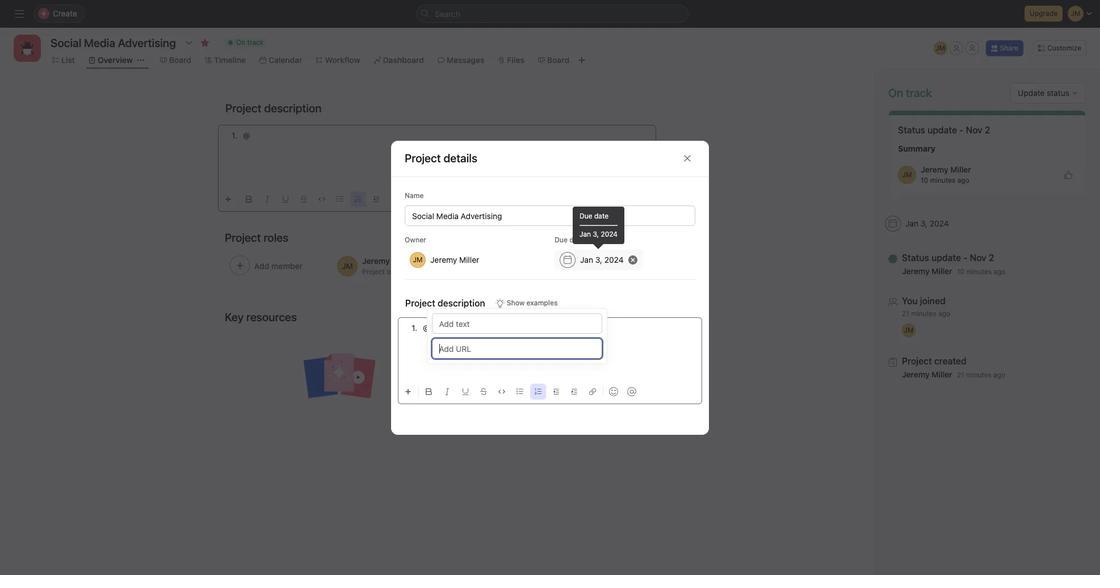 Task type: describe. For each thing, give the bounding box(es) containing it.
messages
[[447, 55, 485, 65]]

minutes inside jeremy miller 10 minutes ago
[[931, 176, 956, 185]]

show examples button
[[491, 295, 563, 311]]

create
[[406, 387, 431, 397]]

0 horizontal spatial link image
[[410, 196, 416, 203]]

project created
[[903, 356, 967, 366]]

date inside project details dialog
[[570, 235, 585, 244]]

your
[[413, 351, 429, 361]]

toolbar inside project details dialog
[[400, 379, 703, 400]]

project created jeremy miller 21 minutes ago
[[903, 356, 1006, 379]]

miller inside dropdown button
[[460, 255, 480, 264]]

remove from starred image
[[200, 38, 210, 47]]

around
[[451, 351, 477, 361]]

on track
[[889, 86, 933, 99]]

files link
[[498, 54, 525, 66]]

minutes inside project created jeremy miller 21 minutes ago
[[967, 371, 992, 379]]

jeremy inside dropdown button
[[431, 255, 457, 264]]

status update - nov 2 jeremy miller 10 minutes ago
[[903, 253, 1006, 276]]

workflow
[[325, 55, 360, 65]]

jm inside 'latest status update' element
[[903, 170, 913, 179]]

0 vertical spatial decrease list indent image
[[373, 196, 380, 203]]

due inside project details dialog
[[555, 235, 568, 244]]

italics image
[[264, 196, 271, 203]]

1 board from the left
[[169, 55, 191, 65]]

overview
[[98, 55, 133, 65]]

project description title text field for project roles
[[218, 97, 325, 120]]

0 vertical spatial 2024
[[601, 230, 618, 239]]

jeremy miller button
[[405, 250, 498, 270]]

jan 3, 2024 button
[[555, 250, 643, 270]]

2 board from the left
[[548, 55, 570, 65]]

jan inside dropdown button
[[581, 255, 594, 264]]

remove image
[[629, 255, 638, 264]]

at mention image
[[628, 387, 637, 396]]

upgrade
[[1031, 9, 1058, 18]]

- for nov
[[964, 253, 968, 263]]

0 vertical spatial jan 3, 2024
[[580, 230, 618, 239]]

miller inside jeremy miller 10 minutes ago
[[951, 165, 972, 174]]

1 vertical spatial strikethrough image
[[481, 388, 487, 395]]

show
[[507, 299, 525, 307]]

bug image
[[20, 41, 34, 55]]

status for status update - nov 2
[[899, 125, 926, 135]]

0 vertical spatial due date
[[580, 212, 609, 220]]

1 a from the left
[[479, 351, 483, 361]]

nov 2
[[967, 125, 991, 135]]

0 vertical spatial date
[[595, 212, 609, 220]]

jan 3, 2024 inside dropdown button
[[581, 255, 624, 264]]

joined
[[921, 296, 946, 306]]

with
[[536, 351, 552, 361]]

jeremy miller link for project created
[[903, 370, 953, 379]]

owner
[[405, 235, 427, 244]]

brief inside align your team around a shared vision with a project brief and supporting resources.
[[420, 364, 437, 373]]

supporting
[[455, 364, 495, 373]]

10 inside status update - nov 2 jeremy miller 10 minutes ago
[[958, 268, 965, 276]]

0 vertical spatial increase list indent image
[[391, 196, 398, 203]]

2 board link from the left
[[538, 54, 570, 66]]

status for status update - nov 2 jeremy miller 10 minutes ago
[[903, 253, 930, 263]]

ago inside status update - nov 2 jeremy miller 10 minutes ago
[[994, 268, 1006, 276]]

vision
[[513, 351, 534, 361]]

emoji image
[[610, 387, 619, 396]]

files
[[508, 55, 525, 65]]

you
[[903, 296, 918, 306]]

project roles
[[225, 231, 289, 244]]

upgrade button
[[1025, 6, 1063, 22]]

miller inside project created jeremy miller 21 minutes ago
[[932, 370, 953, 379]]

jeremy inside status update - nov 2 jeremy miller 10 minutes ago
[[903, 266, 930, 276]]

create project brief
[[406, 387, 479, 397]]

jeremy inside jeremy miller 10 minutes ago
[[921, 165, 949, 174]]

summary
[[899, 144, 936, 153]]

status update - nov 2
[[899, 125, 991, 135]]

ago inside you joined 21 minutes ago
[[939, 310, 951, 318]]

21 inside project created jeremy miller 21 minutes ago
[[958, 371, 965, 379]]

align
[[392, 351, 410, 361]]

@ for toolbar within project details dialog
[[423, 323, 433, 333]]

update for nov 2
[[928, 125, 958, 135]]

underline image
[[462, 388, 469, 395]]

Add URL text field
[[432, 339, 602, 359]]



Task type: locate. For each thing, give the bounding box(es) containing it.
due
[[580, 212, 593, 220], [555, 235, 568, 244]]

2 a from the left
[[554, 351, 558, 361]]

jeremy miller 10 minutes ago
[[921, 165, 972, 185]]

0 vertical spatial 21
[[903, 310, 910, 318]]

align your team around a shared vision with a project brief and supporting resources.
[[392, 351, 558, 373]]

@ for the topmost toolbar
[[243, 131, 253, 140]]

0 vertical spatial status
[[899, 125, 926, 135]]

jan up jan 3, 2024 dropdown button
[[580, 230, 591, 239]]

increase list indent image
[[391, 196, 398, 203], [571, 388, 578, 395]]

1 vertical spatial date
[[570, 235, 585, 244]]

close this dialog image
[[683, 154, 692, 163]]

1 horizontal spatial date
[[595, 212, 609, 220]]

0 horizontal spatial decrease list indent image
[[373, 196, 380, 203]]

timeline
[[214, 55, 246, 65]]

list link
[[52, 54, 75, 66]]

1 vertical spatial decrease list indent image
[[553, 388, 560, 395]]

- left nov 2
[[960, 125, 964, 135]]

ago inside jeremy miller 10 minutes ago
[[958, 176, 970, 185]]

21 inside you joined 21 minutes ago
[[903, 310, 910, 318]]

1 horizontal spatial code image
[[499, 388, 506, 395]]

jeremy miller link down status update - nov 2 button
[[903, 266, 953, 276]]

3, inside tooltip
[[593, 230, 599, 239]]

1 vertical spatial 10
[[958, 268, 965, 276]]

1 vertical spatial status
[[903, 253, 930, 263]]

1 horizontal spatial board
[[548, 55, 570, 65]]

0 horizontal spatial brief
[[420, 364, 437, 373]]

0 horizontal spatial due
[[555, 235, 568, 244]]

toolbar down with
[[400, 379, 703, 400]]

due date inside project details dialog
[[555, 235, 585, 244]]

0 horizontal spatial code image
[[319, 196, 326, 203]]

Name text field
[[405, 205, 696, 226]]

1 horizontal spatial 10
[[958, 268, 965, 276]]

1 horizontal spatial project description title text field
[[398, 293, 488, 313]]

update for nov
[[932, 253, 962, 263]]

21 down project created
[[958, 371, 965, 379]]

miller inside status update - nov 2 jeremy miller 10 minutes ago
[[932, 266, 953, 276]]

1 horizontal spatial bulleted list image
[[517, 388, 524, 395]]

1 vertical spatial increase list indent image
[[571, 388, 578, 395]]

1 vertical spatial toolbar
[[400, 379, 703, 400]]

@ inside project details dialog
[[423, 323, 433, 333]]

- for nov 2
[[960, 125, 964, 135]]

2024
[[601, 230, 618, 239], [605, 255, 624, 264]]

10
[[921, 176, 929, 185], [958, 268, 965, 276]]

0 horizontal spatial increase list indent image
[[391, 196, 398, 203]]

None text field
[[48, 32, 179, 53]]

list
[[61, 55, 75, 65]]

0 vertical spatial brief
[[420, 364, 437, 373]]

-
[[960, 125, 964, 135], [964, 253, 968, 263]]

1 vertical spatial due date
[[555, 235, 585, 244]]

increase list indent image left name
[[391, 196, 398, 203]]

0 horizontal spatial project description title text field
[[218, 97, 325, 120]]

brief down 'your'
[[420, 364, 437, 373]]

dashboard link
[[374, 54, 424, 66]]

Add text text field
[[432, 314, 602, 334]]

share button
[[987, 40, 1024, 56]]

0 vertical spatial jan
[[580, 230, 591, 239]]

0 horizontal spatial 10
[[921, 176, 929, 185]]

bulleted list image down the resources.
[[517, 388, 524, 395]]

you joined 21 minutes ago
[[903, 296, 951, 318]]

board link left timeline link
[[160, 54, 191, 66]]

date
[[595, 212, 609, 220], [570, 235, 585, 244]]

jeremy miller link
[[921, 165, 972, 174], [903, 266, 953, 276], [903, 370, 953, 379]]

1 horizontal spatial project
[[433, 387, 460, 397]]

1 horizontal spatial decrease list indent image
[[553, 388, 560, 395]]

0 vertical spatial 3,
[[593, 230, 599, 239]]

board right files
[[548, 55, 570, 65]]

10 down summary at the top right
[[921, 176, 929, 185]]

jeremy miller link down summary at the top right
[[921, 165, 972, 174]]

0 vertical spatial update
[[928, 125, 958, 135]]

strikethrough image right underline icon
[[481, 388, 487, 395]]

3, up jan 3, 2024 dropdown button
[[593, 230, 599, 239]]

overview link
[[89, 54, 133, 66]]

1 vertical spatial 3,
[[596, 255, 603, 264]]

bold image
[[246, 196, 253, 203]]

status inside 'latest status update' element
[[899, 125, 926, 135]]

0 vertical spatial project description title text field
[[218, 97, 325, 120]]

jan left remove icon
[[581, 255, 594, 264]]

2024 inside dropdown button
[[605, 255, 624, 264]]

jeremy miller link inside 'latest status update' element
[[921, 165, 972, 174]]

latest status update element
[[889, 110, 1087, 195]]

show examples
[[507, 299, 558, 307]]

0 vertical spatial link image
[[410, 196, 416, 203]]

0 likes. click to like this task image
[[1065, 170, 1074, 180]]

2024 left remove icon
[[605, 255, 624, 264]]

status up you
[[903, 253, 930, 263]]

brief right italics icon
[[462, 387, 479, 397]]

jeremy miller link for status
[[903, 266, 953, 276]]

update
[[928, 125, 958, 135], [932, 253, 962, 263]]

strikethrough image
[[301, 196, 307, 203], [481, 388, 487, 395]]

share
[[1001, 44, 1019, 52]]

bulleted list image
[[337, 196, 344, 203], [517, 388, 524, 395]]

due date down name text field at the top
[[555, 235, 585, 244]]

minutes down the nov
[[967, 268, 993, 276]]

board
[[169, 55, 191, 65], [548, 55, 570, 65]]

1 vertical spatial brief
[[462, 387, 479, 397]]

numbered list image left name
[[355, 196, 362, 203]]

1 horizontal spatial numbered list image
[[535, 388, 542, 395]]

status inside status update - nov 2 jeremy miller 10 minutes ago
[[903, 253, 930, 263]]

insert an object image
[[405, 388, 412, 395]]

tooltip
[[573, 207, 625, 248]]

project details
[[405, 152, 478, 165]]

calendar
[[269, 55, 302, 65]]

3,
[[593, 230, 599, 239], [596, 255, 603, 264]]

3, left remove icon
[[596, 255, 603, 264]]

tooltip containing due date
[[573, 207, 625, 248]]

0 vertical spatial -
[[960, 125, 964, 135]]

1 vertical spatial update
[[932, 253, 962, 263]]

jm button
[[934, 41, 948, 55]]

messages link
[[438, 54, 485, 66]]

examples
[[527, 299, 558, 307]]

1 horizontal spatial board link
[[538, 54, 570, 66]]

1 vertical spatial link image
[[590, 388, 596, 395]]

1 vertical spatial numbered list image
[[535, 388, 542, 395]]

due down name text field at the top
[[555, 235, 568, 244]]

1 horizontal spatial increase list indent image
[[571, 388, 578, 395]]

0 vertical spatial strikethrough image
[[301, 196, 307, 203]]

jan 3, 2024 left remove icon
[[581, 255, 624, 264]]

jeremy miller link down project created
[[903, 370, 953, 379]]

jan
[[580, 230, 591, 239], [581, 255, 594, 264]]

board left timeline link
[[169, 55, 191, 65]]

0 vertical spatial jeremy miller link
[[921, 165, 972, 174]]

you joined button
[[903, 295, 951, 307]]

ago
[[958, 176, 970, 185], [994, 268, 1006, 276], [939, 310, 951, 318], [994, 371, 1006, 379]]

2 vertical spatial jm
[[905, 326, 914, 335]]

status
[[899, 125, 926, 135], [903, 253, 930, 263]]

- inside 'latest status update' element
[[960, 125, 964, 135]]

project details dialog
[[391, 141, 710, 435]]

due up jan 3, 2024 dropdown button
[[580, 212, 593, 220]]

0 horizontal spatial strikethrough image
[[301, 196, 307, 203]]

0 horizontal spatial board link
[[160, 54, 191, 66]]

project down the align
[[392, 364, 418, 373]]

bold image
[[426, 388, 433, 395]]

a right with
[[554, 351, 558, 361]]

code image right underline image
[[319, 196, 326, 203]]

minutes down you joined button
[[912, 310, 937, 318]]

and
[[439, 364, 453, 373]]

2024 up jan 3, 2024 dropdown button
[[601, 230, 618, 239]]

key resources
[[225, 311, 297, 324]]

1 horizontal spatial due
[[580, 212, 593, 220]]

0 horizontal spatial 21
[[903, 310, 910, 318]]

shared
[[486, 351, 511, 361]]

update left the nov
[[932, 253, 962, 263]]

1 horizontal spatial link image
[[590, 388, 596, 395]]

0 vertical spatial 10
[[921, 176, 929, 185]]

1 vertical spatial @
[[423, 323, 433, 333]]

10 inside jeremy miller 10 minutes ago
[[921, 176, 929, 185]]

0 horizontal spatial a
[[479, 351, 483, 361]]

status update - nov 2 button
[[903, 252, 1006, 264]]

update inside status update - nov 2 jeremy miller 10 minutes ago
[[932, 253, 962, 263]]

numbered list image
[[355, 196, 362, 203], [535, 388, 542, 395]]

project description title text field down jeremy miller dropdown button
[[398, 293, 488, 313]]

create project brief button
[[392, 382, 482, 402]]

calendar link
[[260, 54, 302, 66]]

0 horizontal spatial date
[[570, 235, 585, 244]]

- left the nov
[[964, 253, 968, 263]]

0 horizontal spatial @
[[243, 131, 253, 140]]

board link
[[160, 54, 191, 66], [538, 54, 570, 66]]

project right bold icon
[[433, 387, 460, 397]]

1 vertical spatial jan
[[581, 255, 594, 264]]

0 vertical spatial toolbar
[[220, 186, 657, 207]]

a
[[479, 351, 483, 361], [554, 351, 558, 361]]

team
[[431, 351, 449, 361]]

- inside status update - nov 2 jeremy miller 10 minutes ago
[[964, 253, 968, 263]]

miller
[[951, 165, 972, 174], [460, 255, 480, 264], [932, 266, 953, 276], [932, 370, 953, 379]]

italics image
[[444, 388, 451, 395]]

code image
[[319, 196, 326, 203], [499, 388, 506, 395]]

2 vertical spatial jeremy miller link
[[903, 370, 953, 379]]

1 vertical spatial bulleted list image
[[517, 388, 524, 395]]

0 horizontal spatial numbered list image
[[355, 196, 362, 203]]

21
[[903, 310, 910, 318], [958, 371, 965, 379]]

underline image
[[282, 196, 289, 203]]

1 vertical spatial 2024
[[605, 255, 624, 264]]

1 horizontal spatial a
[[554, 351, 558, 361]]

1 board link from the left
[[160, 54, 191, 66]]

10 down status update - nov 2 button
[[958, 268, 965, 276]]

1 vertical spatial project description title text field
[[398, 293, 488, 313]]

0 horizontal spatial bulleted list image
[[337, 196, 344, 203]]

0 horizontal spatial project
[[392, 364, 418, 373]]

nov
[[971, 253, 987, 263]]

Project description title text field
[[218, 97, 325, 120], [398, 293, 488, 313]]

project description title text field for @
[[398, 293, 488, 313]]

project description title text field inside project details dialog
[[398, 293, 488, 313]]

1 vertical spatial -
[[964, 253, 968, 263]]

a up supporting
[[479, 351, 483, 361]]

dashboard
[[383, 55, 424, 65]]

0 vertical spatial jm
[[936, 44, 946, 52]]

0 vertical spatial due
[[580, 212, 593, 220]]

bulleted list image right underline image
[[337, 196, 344, 203]]

link image inside project details dialog
[[590, 388, 596, 395]]

brief
[[420, 364, 437, 373], [462, 387, 479, 397]]

strikethrough image right underline image
[[301, 196, 307, 203]]

numbered list image down the resources.
[[535, 388, 542, 395]]

0 horizontal spatial board
[[169, 55, 191, 65]]

0 vertical spatial @
[[243, 131, 253, 140]]

link image
[[410, 196, 416, 203], [590, 388, 596, 395]]

increase list indent image left emoji image
[[571, 388, 578, 395]]

1 horizontal spatial @
[[423, 323, 433, 333]]

jm inside button
[[936, 44, 946, 52]]

jeremy miller
[[431, 255, 480, 264]]

board link right files
[[538, 54, 570, 66]]

toolbar
[[220, 186, 657, 207], [400, 379, 703, 400]]

1 horizontal spatial strikethrough image
[[481, 388, 487, 395]]

project
[[392, 364, 418, 373], [433, 387, 460, 397]]

workflow link
[[316, 54, 360, 66]]

timeline link
[[205, 54, 246, 66]]

jeremy inside project created jeremy miller 21 minutes ago
[[903, 370, 930, 379]]

1 horizontal spatial 21
[[958, 371, 965, 379]]

code image down the resources.
[[499, 388, 506, 395]]

ago inside project created jeremy miller 21 minutes ago
[[994, 371, 1006, 379]]

due date
[[580, 212, 609, 220], [555, 235, 585, 244]]

jan 3, 2024
[[580, 230, 618, 239], [581, 255, 624, 264]]

name
[[405, 191, 424, 200]]

0 vertical spatial code image
[[319, 196, 326, 203]]

2
[[990, 253, 995, 263]]

project description title text field down calendar link
[[218, 97, 325, 120]]

1 horizontal spatial brief
[[462, 387, 479, 397]]

minutes
[[931, 176, 956, 185], [967, 268, 993, 276], [912, 310, 937, 318], [967, 371, 992, 379]]

due date up jan 3, 2024 dropdown button
[[580, 212, 609, 220]]

minutes inside status update - nov 2 jeremy miller 10 minutes ago
[[967, 268, 993, 276]]

3, inside dropdown button
[[596, 255, 603, 264]]

link image left emoji image
[[590, 388, 596, 395]]

0 vertical spatial numbered list image
[[355, 196, 362, 203]]

jeremy
[[921, 165, 949, 174], [431, 255, 457, 264], [903, 266, 930, 276], [903, 370, 930, 379]]

link image up "owner" at top left
[[410, 196, 416, 203]]

minutes inside you joined 21 minutes ago
[[912, 310, 937, 318]]

status up summary at the top right
[[899, 125, 926, 135]]

1 vertical spatial jm
[[903, 170, 913, 179]]

project inside button
[[433, 387, 460, 397]]

minutes down summary at the top right
[[931, 176, 956, 185]]

update up summary at the top right
[[928, 125, 958, 135]]

decrease list indent image
[[373, 196, 380, 203], [553, 388, 560, 395]]

brief inside button
[[462, 387, 479, 397]]

minutes down project created
[[967, 371, 992, 379]]

1 vertical spatial project
[[433, 387, 460, 397]]

21 down you
[[903, 310, 910, 318]]

0 vertical spatial project
[[392, 364, 418, 373]]

0 vertical spatial bulleted list image
[[337, 196, 344, 203]]

1 vertical spatial due
[[555, 235, 568, 244]]

jm
[[936, 44, 946, 52], [903, 170, 913, 179], [905, 326, 914, 335]]

resources.
[[497, 364, 535, 373]]

1 vertical spatial jan 3, 2024
[[581, 255, 624, 264]]

toolbar down project details
[[220, 186, 657, 207]]

@
[[243, 131, 253, 140], [423, 323, 433, 333]]

1 vertical spatial 21
[[958, 371, 965, 379]]

project inside align your team around a shared vision with a project brief and supporting resources.
[[392, 364, 418, 373]]

1 vertical spatial code image
[[499, 388, 506, 395]]

jan 3, 2024 up jan 3, 2024 dropdown button
[[580, 230, 618, 239]]

1 vertical spatial jeremy miller link
[[903, 266, 953, 276]]



Task type: vqa. For each thing, say whether or not it's contained in the screenshot.
Task name text field in "Brainstorm" cell Mark complete checkbox
no



